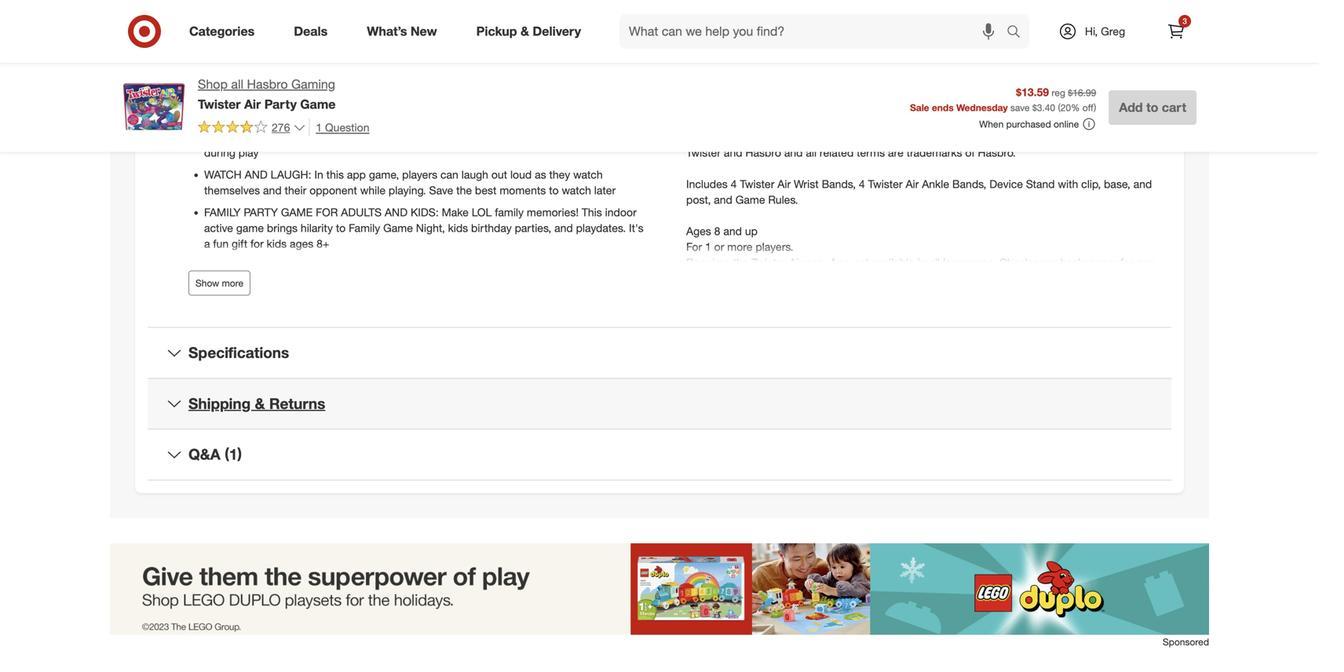 Task type: describe. For each thing, give the bounding box(es) containing it.
what's new link
[[354, 14, 457, 49]]

air left ankle
[[906, 177, 919, 191]]

to inside button
[[1146, 100, 1159, 115]]

in inside ages 8 and up for 1 or more players. requires the twister air app. app not available in all languages. check apps.hasbro.com for app availability, compatibility, and update dates. app is not guaranteed to be compatible with any future operating systems or devices. free to download–data rates and in-app purchases may apply.
[[918, 255, 926, 269]]

and down the android,
[[724, 146, 743, 159]]

devices.
[[825, 287, 865, 301]]

in inside rack up points and win: earn points for every spot hit. compete against a friend or another team in a shared screen face-off—the side with the most points wins! or play solo and try to beat a personal best
[[273, 76, 281, 90]]

hasbro.
[[978, 146, 1016, 159]]

or left devices. at the top of page
[[811, 287, 821, 301]]

are inside apple, the apple logo, iphone, and ipad are trademarks of apple inc., registered in the u.s. and other countries.
[[884, 83, 899, 96]]

under
[[360, 274, 388, 288]]

to down accommodates
[[853, 350, 863, 363]]

app up any
[[1137, 255, 1156, 269]]

when purchased online
[[979, 118, 1079, 130]]

4 inside 8 colorful bands and device stand: includes 2 sets of 4 stretchy, one-size-fits-all twister air bands for ankles and wrists, plus an adjustable stand that holds a smart device during play
[[513, 114, 519, 128]]

and right base,
[[1134, 177, 1152, 191]]

for inside rack up points and win: earn points for every spot hit. compete against a friend or another team in a shared screen face-off—the side with the most points wins! or play solo and try to beat a personal best
[[410, 61, 423, 74]]

they
[[549, 168, 570, 181]]

air inside shop all hasbro gaming twister air party game
[[244, 96, 261, 112]]

(free
[[561, 7, 586, 21]]

family
[[349, 221, 380, 235]]

this inside family party game for adults and kids: make lol family memories! this indoor active game brings hilarity to family game night, kids birthday parties, and playdates. it's a fun gift for kids ages 8+
[[582, 205, 602, 219]]

games
[[374, 259, 407, 272]]

and inside family party game for adults and kids: make lol family memories! this indoor active game brings hilarity to family game night, kids birthday parties, and playdates. it's a fun gift for kids ages 8+
[[554, 221, 573, 235]]

8 inside ages 8 and up for 1 or more players. requires the twister air app. app not available in all languages. check apps.hasbro.com for app availability, compatibility, and update dates. app is not guaranteed to be compatible with any future operating systems or devices. free to download–data rates and in-app purchases may apply.
[[714, 224, 720, 238]]

smart
[[583, 130, 611, 144]]

1 vertical spatial kids
[[267, 237, 287, 250]]

specifications
[[188, 344, 289, 362]]

1 inside ages 8 and up for 1 or more players. requires the twister air app. app not available in all languages. check apps.hasbro.com for app availability, compatibility, and update dates. app is not guaranteed to be compatible with any future operating systems or devices. free to download–data rates and in-app purchases may apply.
[[705, 240, 711, 253]]

that
[[522, 130, 541, 144]]

0 horizontal spatial points
[[376, 61, 407, 74]]

for
[[686, 240, 702, 253]]

twister down "terms"
[[868, 177, 903, 191]]

the inside free twister air app: this game requires the twister air app to play. (free to download —data rates and in-app purchase may apply.) follow its instructions to easily learn how to play, track scores, and more
[[429, 7, 444, 21]]

includes inside the includes 4 twister air wrist bands, 4 twister air ankle bands, device stand with clip, base, and post, and game rules.
[[686, 177, 728, 191]]

colorful
[[213, 114, 272, 128]]

app up instructions
[[501, 7, 520, 21]]

screen
[[330, 76, 363, 90]]

size-
[[589, 114, 612, 128]]

and down app. on the top right of page
[[809, 271, 827, 285]]

terms
[[857, 146, 885, 159]]

width
[[1098, 334, 1125, 348]]

276 link
[[198, 118, 306, 138]]

to inside watch and laugh: in this app game, players can laugh out loud as they watch themselves and their opponent while playing. save the best moments to watch later
[[549, 183, 559, 197]]

sale
[[910, 102, 929, 113]]

fun
[[213, 237, 229, 250]]

compatibility,
[[741, 271, 806, 285]]

in- inside free twister air app: this game requires the twister air app to play. (free to download —data rates and in-app purchase may apply.) follow its instructions to easily learn how to play, track scores, and more
[[287, 23, 300, 37]]

to left be
[[1013, 271, 1023, 285]]

and right scores,
[[295, 39, 313, 53]]

more inside free twister air app: this game requires the twister air app to play. (free to download —data rates and in-app purchase may apply.) follow its instructions to easily learn how to play, track scores, and more
[[316, 39, 342, 53]]

another
[[204, 76, 242, 90]]

a right beat
[[280, 92, 286, 106]]

and up add to cart
[[1133, 83, 1152, 96]]

add to cart button
[[1109, 90, 1197, 125]]

0 vertical spatial device.
[[996, 350, 1031, 363]]

operating
[[718, 287, 765, 301]]

1 vertical spatial app
[[901, 271, 921, 285]]

best inside watch and laugh: in this app game, players can laugh out loud as they watch themselves and their opponent while playing. save the best moments to watch later
[[475, 183, 497, 197]]

themselves
[[204, 183, 260, 197]]

air inside 8 colorful bands and device stand: includes 2 sets of 4 stretchy, one-size-fits-all twister air bands for ankles and wrists, plus an adjustable stand that holds a smart device during play
[[242, 130, 255, 144]]

purchased
[[1006, 118, 1051, 130]]

watch
[[204, 168, 242, 181]]

great
[[480, 259, 505, 272]]

not up the update at the top of the page
[[853, 255, 869, 269]]

twister
[[235, 7, 281, 21]]

hi,
[[1085, 24, 1098, 38]]

twister air device stand accommodates cell phone and digital tablet devices with a width of up to 9". note: stand is not intended to provide protection to your device. hasbro is not responsible for damage to your device.
[[686, 334, 1153, 379]]

to down the digital
[[959, 350, 968, 363]]

parties,
[[515, 221, 551, 235]]

rack
[[204, 61, 234, 74]]

What can we help you find? suggestions appear below search field
[[620, 14, 1011, 49]]

air inside free twister air app: this game requires the twister air app to play. (free to download —data rates and in-app purchase may apply.) follow its instructions to easily learn how to play, track scores, and more
[[485, 7, 498, 21]]

8 colorful bands and device stand: includes 2 sets of 4 stretchy, one-size-fits-all twister air bands for ankles and wrists, plus an adjustable stand that holds a smart device during play
[[204, 114, 647, 159]]

0 vertical spatial 1
[[316, 120, 322, 134]]

the inside ages 8 and up for 1 or more players. requires the twister air app. app not available in all languages. check apps.hasbro.com for app availability, compatibility, and update dates. app is not guaranteed to be compatible with any future operating systems or devices. free to download–data rates and in-app purchases may apply.
[[733, 255, 749, 269]]

to down play.
[[538, 23, 548, 37]]

and down play,
[[784, 146, 803, 159]]

shipping & returns button
[[148, 379, 1172, 429]]

to left 9".
[[686, 350, 696, 363]]

more inside ages 8 and up for 1 or more players. requires the twister air app. app not available in all languages. check apps.hasbro.com for app availability, compatibility, and update dates. app is not guaranteed to be compatible with any future operating systems or devices. free to download–data rates and in-app purchases may apply.
[[727, 240, 753, 253]]

in- inside ages 8 and up for 1 or more players. requires the twister air app. app not available in all languages. check apps.hasbro.com for app availability, compatibility, and update dates. app is not guaranteed to be compatible with any future operating systems or devices. free to download–data rates and in-app purchases may apply.
[[1034, 287, 1047, 301]]

shipping & returns
[[188, 394, 325, 412]]

ends
[[932, 102, 954, 113]]

0 vertical spatial your
[[972, 350, 993, 363]]

devices
[[1025, 334, 1063, 348]]

party
[[264, 96, 297, 112]]

post,
[[686, 193, 711, 206]]

& for pickup
[[521, 24, 529, 39]]

stand inside twister air device stand accommodates cell phone and digital tablet devices with a width of up to 9". note: stand is not intended to provide protection to your device. hasbro is not responsible for damage to your device.
[[776, 334, 803, 348]]

of left hasbro.
[[965, 146, 975, 159]]

for
[[316, 205, 338, 219]]

a inside family party game for adults and kids: make lol family memories! this indoor active game brings hilarity to family game night, kids birthday parties, and playdates. it's a fun gift for kids ages 8+
[[204, 237, 210, 250]]

is for stand
[[1073, 350, 1081, 363]]

this inside free twister air app: this game requires the twister air app to play. (free to download —data rates and in-app purchase may apply.) follow its instructions to easily learn how to play, track scores, and more
[[332, 7, 352, 21]]

air up the rules.
[[778, 177, 791, 191]]

1 question
[[316, 120, 369, 134]]

play inside 8 colorful bands and device stand: includes 2 sets of 4 stretchy, one-size-fits-all twister air bands for ankles and wrists, plus an adjustable stand that holds a smart device during play
[[239, 146, 259, 159]]

watch and laugh: in this app game, players can laugh out loud as they watch themselves and their opponent while playing. save the best moments to watch later
[[204, 168, 616, 197]]

twister inside 'android, google play, and the google play logo are trademarks of google, llc. twister and hasbro and all related terms are trademarks of hasbro.'
[[686, 146, 721, 159]]

phone
[[906, 334, 937, 348]]

holds
[[544, 130, 571, 144]]

and up scores,
[[266, 23, 284, 37]]

base,
[[1104, 177, 1131, 191]]

off
[[1083, 102, 1094, 113]]

game,
[[369, 168, 399, 181]]

)
[[1094, 102, 1096, 113]]

$13.59 reg $16.99 sale ends wednesday save $ 3.40 ( 20 % off )
[[910, 85, 1096, 113]]

the up 'countries.'
[[721, 83, 736, 96]]

app inside watch and laugh: in this app game, players can laugh out loud as they watch themselves and their opponent while playing. save the best moments to watch later
[[347, 168, 366, 181]]

$13.59
[[1016, 85, 1049, 99]]

and inside 8 colorful bands and device stand: includes 2 sets of 4 stretchy, one-size-fits-all twister air bands for ankles and wrists, plus an adjustable stand that holds a smart device during play
[[343, 130, 361, 144]]

and right post,
[[714, 193, 733, 206]]

how
[[609, 23, 630, 37]]

try
[[226, 92, 239, 106]]

of inside 8 colorful bands and device stand: includes 2 sets of 4 stretchy, one-size-fits-all twister air bands for ankles and wrists, plus an adjustable stand that holds a smart device during play
[[501, 114, 510, 128]]

countries.
[[715, 98, 763, 112]]

what's new
[[367, 24, 437, 39]]

show more button
[[188, 270, 251, 296]]

1 question link
[[309, 118, 369, 136]]

twister inside ages 8 and up for 1 or more players. requires the twister air app. app not available in all languages. check apps.hasbro.com for app availability, compatibility, and update dates. app is not guaranteed to be compatible with any future operating systems or devices. free to download–data rates and in-app purchases may apply.
[[752, 255, 786, 269]]

up
[[237, 61, 252, 74]]

wins!
[[559, 76, 584, 90]]

for inside family party game for adults and kids: make lol family memories! this indoor active game brings hilarity to family game night, kids birthday parties, and playdates. it's a fun gift for kids ages 8+
[[251, 237, 264, 250]]

0 vertical spatial gifts
[[612, 259, 634, 272]]

app.
[[806, 255, 827, 269]]

hasbro inside 'android, google play, and the google play logo are trademarks of google, llc. twister and hasbro and all related terms are trademarks of hasbro.'
[[746, 146, 781, 159]]

easily
[[551, 23, 579, 37]]

0 horizontal spatial your
[[819, 365, 840, 379]]

the up )
[[1093, 83, 1109, 96]]

ipad
[[859, 83, 881, 96]]

app down app:
[[300, 23, 319, 37]]

android,
[[686, 130, 727, 144]]

to up pickup & delivery
[[523, 7, 533, 21]]

stand inside the includes 4 twister air wrist bands, 4 twister air ankle bands, device stand with clip, base, and post, and game rules.
[[1026, 177, 1055, 191]]

out
[[491, 168, 507, 181]]

not down width
[[1084, 350, 1099, 363]]

or inside rack up points and win: earn points for every spot hit. compete against a friend or another team in a shared screen face-off—the side with the most points wins! or play solo and try to beat a personal best
[[626, 61, 636, 74]]

0 horizontal spatial is
[[777, 350, 785, 363]]

includes 4 twister air wrist bands, 4 twister air ankle bands, device stand with clip, base, and post, and game rules.
[[686, 177, 1152, 206]]

and right ages
[[724, 224, 742, 238]]

opponent
[[310, 183, 357, 197]]

game inside free twister air app: this game requires the twister air app to play. (free to download —data rates and in-app purchase may apply.) follow its instructions to easily learn how to play, track scores, and more
[[355, 7, 383, 21]]

1 vertical spatial trademarks
[[941, 130, 996, 144]]

of up hasbro.
[[999, 130, 1009, 144]]

for inside ages 8 and up for 1 or more players. requires the twister air app. app not available in all languages. check apps.hasbro.com for app availability, compatibility, and update dates. app is not guaranteed to be compatible with any future operating systems or devices. free to download–data rates and in-app purchases may apply.
[[1121, 255, 1134, 269]]

add
[[1119, 100, 1143, 115]]

and inside rack up points and win: earn points for every spot hit. compete against a friend or another team in a shared screen face-off—the side with the most points wins! or play solo and try to beat a personal best
[[204, 92, 223, 106]]

all inside 'android, google play, and the google play logo are trademarks of google, llc. twister and hasbro and all related terms are trademarks of hasbro.'
[[806, 146, 817, 159]]

wrists,
[[364, 130, 396, 144]]

a down points
[[284, 76, 290, 90]]

to down intended
[[806, 365, 815, 379]]

and inside watch and laugh: in this app game, players can laugh out loud as they watch themselves and their opponent while playing. save the best moments to watch later
[[245, 168, 268, 181]]

this inside the great holiday gift: interactive games like this make great holiday or christmas gifts for kids! great white elephant gifts under $20!
[[430, 259, 447, 272]]

apply.
[[686, 303, 715, 316]]

1 horizontal spatial kids
[[448, 221, 468, 235]]

deals link
[[281, 14, 347, 49]]

stand:
[[383, 114, 420, 128]]

2
[[468, 114, 474, 128]]

& for shipping
[[255, 394, 265, 412]]

not up the damage
[[788, 350, 803, 363]]

1 apple from the left
[[739, 83, 768, 96]]

kids:
[[411, 205, 439, 219]]

apply.)
[[395, 23, 426, 37]]

interactive
[[320, 259, 371, 272]]

during
[[204, 146, 235, 159]]

requires
[[386, 7, 426, 21]]

rack up points and win: earn points for every spot hit. compete against a friend or another team in a shared screen face-off—the side with the most points wins! or play solo and try to beat a personal best
[[204, 61, 646, 106]]

intended
[[807, 350, 850, 363]]

1 google from the left
[[730, 130, 766, 144]]

family
[[495, 205, 524, 219]]

save
[[429, 183, 453, 197]]

(1)
[[225, 445, 242, 463]]

while
[[360, 183, 386, 197]]

gaming
[[291, 77, 335, 92]]

save
[[1011, 102, 1030, 113]]

hasbro inside shop all hasbro gaming twister air party game
[[247, 77, 288, 92]]

up inside ages 8 and up for 1 or more players. requires the twister air app. app not available in all languages. check apps.hasbro.com for app availability, compatibility, and update dates. app is not guaranteed to be compatible with any future operating systems or devices. free to download–data rates and in-app purchases may apply.
[[745, 224, 758, 238]]

is for languages.
[[924, 271, 932, 285]]

twister up the rules.
[[740, 177, 775, 191]]

follow
[[429, 23, 460, 37]]

to right how
[[633, 23, 642, 37]]

languages.
[[943, 255, 996, 269]]

what's
[[367, 24, 407, 39]]

air inside twister air device stand accommodates cell phone and digital tablet devices with a width of up to 9". note: stand is not intended to provide protection to your device. hasbro is not responsible for damage to your device.
[[724, 334, 737, 348]]

playing.
[[389, 183, 426, 197]]



Task type: locate. For each thing, give the bounding box(es) containing it.
with inside twister air device stand accommodates cell phone and digital tablet devices with a width of up to 9". note: stand is not intended to provide protection to your device. hasbro is not responsible for damage to your device.
[[1066, 334, 1086, 348]]

2 vertical spatial trademarks
[[907, 146, 962, 159]]

be
[[1026, 271, 1038, 285]]

in- down be
[[1034, 287, 1047, 301]]

0 horizontal spatial in
[[273, 76, 281, 90]]

android, google play, and the google play logo are trademarks of google, llc. twister and hasbro and all related terms are trademarks of hasbro.
[[686, 130, 1075, 159]]

2 vertical spatial are
[[888, 146, 904, 159]]

are right the logo
[[922, 130, 938, 144]]

0 horizontal spatial best
[[334, 92, 356, 106]]

for up "off—the"
[[410, 61, 423, 74]]

8 right ages
[[714, 224, 720, 238]]

device inside twister air device stand accommodates cell phone and digital tablet devices with a width of up to 9". note: stand is not intended to provide protection to your device. hasbro is not responsible for damage to your device.
[[740, 334, 773, 348]]

family party game for adults and kids: make lol family memories! this indoor active game brings hilarity to family game night, kids birthday parties, and playdates. it's a fun gift for kids ages 8+
[[204, 205, 644, 250]]

reg
[[1052, 87, 1066, 98]]

a inside 8 colorful bands and device stand: includes 2 sets of 4 stretchy, one-size-fits-all twister air bands for ankles and wrists, plus an adjustable stand that holds a smart device during play
[[574, 130, 580, 144]]

1 vertical spatial play
[[239, 146, 259, 159]]

game inside family party game for adults and kids: make lol family memories! this indoor active game brings hilarity to family game night, kids birthday parties, and playdates. it's a fun gift for kids ages 8+
[[383, 221, 413, 235]]

0 vertical spatial are
[[884, 83, 899, 96]]

are down play
[[888, 146, 904, 159]]

against
[[547, 61, 583, 74]]

0 vertical spatial stand
[[1026, 177, 1055, 191]]

solo
[[626, 76, 646, 90]]

may down any
[[1123, 287, 1144, 301]]

1 horizontal spatial up
[[1141, 334, 1153, 348]]

1 horizontal spatial device.
[[996, 350, 1031, 363]]

trademarks up sale
[[902, 83, 958, 96]]

and right play,
[[795, 130, 813, 144]]

and inside twister air device stand accommodates cell phone and digital tablet devices with a width of up to 9". note: stand is not intended to provide protection to your device. hasbro is not responsible for damage to your device.
[[940, 334, 958, 348]]

all up try
[[231, 77, 243, 92]]

1 horizontal spatial play
[[603, 76, 623, 90]]

1 right for
[[705, 240, 711, 253]]

purchases
[[1069, 287, 1120, 301]]

gift:
[[291, 259, 317, 272]]

play,
[[769, 130, 792, 144]]

holiday
[[242, 259, 288, 272]]

the up operating
[[733, 255, 749, 269]]

hasbro inside twister air device stand accommodates cell phone and digital tablet devices with a width of up to 9". note: stand is not intended to provide protection to your device. hasbro is not responsible for damage to your device.
[[1034, 350, 1070, 363]]

0 horizontal spatial game
[[236, 221, 264, 235]]

a up or
[[586, 61, 592, 74]]

for left the damage
[[746, 365, 760, 379]]

game inside shop all hasbro gaming twister air party game
[[300, 96, 336, 112]]

0 horizontal spatial app
[[830, 255, 850, 269]]

and inside rack up points and win: earn points for every spot hit. compete against a friend or another team in a shared screen face-off—the side with the most points wins! or play solo and try to beat a personal best
[[298, 61, 320, 74]]

rates inside ages 8 and up for 1 or more players. requires the twister air app. app not available in all languages. check apps.hasbro.com for app availability, compatibility, and update dates. app is not guaranteed to be compatible with any future operating systems or devices. free to download–data rates and in-app purchases may apply.
[[985, 287, 1010, 301]]

iphone,
[[798, 83, 834, 96]]

play down friend
[[603, 76, 623, 90]]

1 horizontal spatial rates
[[985, 287, 1010, 301]]

1 horizontal spatial points
[[526, 76, 556, 90]]

to
[[523, 7, 533, 21], [589, 7, 598, 21], [538, 23, 548, 37], [633, 23, 642, 37], [242, 92, 251, 106], [1146, 100, 1159, 115], [549, 183, 559, 197], [336, 221, 346, 235], [1013, 271, 1023, 285], [893, 287, 902, 301], [686, 350, 696, 363], [853, 350, 863, 363], [959, 350, 968, 363], [806, 365, 815, 379]]

2 vertical spatial hasbro
[[1034, 350, 1070, 363]]

1 horizontal spatial game
[[355, 7, 383, 21]]

0 vertical spatial up
[[745, 224, 758, 238]]

not
[[853, 255, 869, 269], [935, 271, 951, 285], [788, 350, 803, 363], [1084, 350, 1099, 363]]

0 vertical spatial includes
[[424, 114, 465, 128]]

0 vertical spatial stand
[[491, 130, 519, 144]]

0 vertical spatial app
[[830, 255, 850, 269]]

0 vertical spatial points
[[376, 61, 407, 74]]

logo
[[898, 130, 919, 144]]

may inside free twister air app: this game requires the twister air app to play. (free to download —data rates and in-app purchase may apply.) follow its instructions to easily learn how to play, track scores, and more
[[371, 23, 391, 37]]

google up related
[[835, 130, 871, 144]]

up up players.
[[745, 224, 758, 238]]

a down one-
[[574, 130, 580, 144]]

0 horizontal spatial stand
[[491, 130, 519, 144]]

may inside ages 8 and up for 1 or more players. requires the twister air app. app not available in all languages. check apps.hasbro.com for app availability, compatibility, and update dates. app is not guaranteed to be compatible with any future operating systems or devices. free to download–data rates and in-app purchases may apply.
[[1123, 287, 1144, 301]]

to down they
[[549, 183, 559, 197]]

0 horizontal spatial includes
[[424, 114, 465, 128]]

0 horizontal spatial gifts
[[336, 274, 357, 288]]

bands
[[258, 130, 289, 144]]

includes up an at the left top
[[424, 114, 465, 128]]

1 horizontal spatial your
[[972, 350, 993, 363]]

the inside watch and laugh: in this app game, players can laugh out loud as they watch themselves and their opponent while playing. save the best moments to watch later
[[456, 183, 472, 197]]

returns
[[269, 394, 325, 412]]

or up solo
[[626, 61, 636, 74]]

1 vertical spatial includes
[[686, 177, 728, 191]]

1 horizontal spatial bands,
[[952, 177, 987, 191]]

with right 'devices'
[[1066, 334, 1086, 348]]

moments
[[500, 183, 546, 197]]

rates inside free twister air app: this game requires the twister air app to play. (free to download —data rates and in-app purchase may apply.) follow its instructions to easily learn how to play, track scores, and more
[[238, 23, 263, 37]]

stand inside twister air device stand accommodates cell phone and digital tablet devices with a width of up to 9". note: stand is not intended to provide protection to your device. hasbro is not responsible for damage to your device.
[[745, 350, 774, 363]]

2 bands, from the left
[[952, 177, 987, 191]]

related
[[820, 146, 854, 159]]

up right width
[[1141, 334, 1153, 348]]

1 vertical spatial this
[[582, 205, 602, 219]]

for inside 8 colorful bands and device stand: includes 2 sets of 4 stretchy, one-size-fits-all twister air bands for ankles and wrists, plus an adjustable stand that holds a smart device during play
[[292, 130, 305, 144]]

1 vertical spatial device
[[740, 334, 773, 348]]

1 vertical spatial stand
[[745, 350, 774, 363]]

team
[[245, 76, 270, 90]]

your down the digital
[[972, 350, 993, 363]]

twister inside shop all hasbro gaming twister air party game
[[198, 96, 241, 112]]

great holiday gift: interactive games like this make great holiday or christmas gifts for kids! great white elephant gifts under $20!
[[204, 259, 650, 288]]

1 vertical spatial gifts
[[336, 274, 357, 288]]

2 apple from the left
[[973, 83, 1002, 96]]

game
[[355, 7, 383, 21], [236, 221, 264, 235]]

0 horizontal spatial hasbro
[[247, 77, 288, 92]]

free twister air app: this game requires the twister air app to play. (free to download —data rates and in-app purchase may apply.) follow its instructions to easily learn how to play, track scores, and more
[[204, 7, 650, 53]]

play
[[603, 76, 623, 90], [239, 146, 259, 159]]

1 vertical spatial your
[[819, 365, 840, 379]]

hasbro up beat
[[247, 77, 288, 92]]

0 horizontal spatial in-
[[287, 23, 300, 37]]

1 vertical spatial up
[[1141, 334, 1153, 348]]

of inside apple, the apple logo, iphone, and ipad are trademarks of apple inc., registered in the u.s. and other countries.
[[961, 83, 970, 96]]

hasbro down play,
[[746, 146, 781, 159]]

gifts down interactive
[[336, 274, 357, 288]]

the inside rack up points and win: earn points for every spot hit. compete against a friend or another team in a shared screen face-off—the side with the most points wins! or play solo and try to beat a personal best
[[479, 76, 495, 90]]

show more
[[196, 277, 244, 289]]

trademarks down wednesday
[[941, 130, 996, 144]]

& inside pickup & delivery link
[[521, 24, 529, 39]]

all inside shop all hasbro gaming twister air party game
[[231, 77, 243, 92]]

game inside family party game for adults and kids: make lol family memories! this indoor active game brings hilarity to family game night, kids birthday parties, and playdates. it's a fun gift for kids ages 8+
[[236, 221, 264, 235]]

kids down brings
[[267, 237, 287, 250]]

twister up 9".
[[686, 334, 721, 348]]

play down 276 link
[[239, 146, 259, 159]]

of
[[961, 83, 970, 96], [501, 114, 510, 128], [999, 130, 1009, 144], [965, 146, 975, 159], [1128, 334, 1138, 348]]

is down purchases
[[1073, 350, 1081, 363]]

the inside 'android, google play, and the google play logo are trademarks of google, llc. twister and hasbro and all related terms are trademarks of hasbro.'
[[816, 130, 832, 144]]

1 horizontal spatial best
[[475, 183, 497, 197]]

digital
[[961, 334, 991, 348]]

air inside ages 8 and up for 1 or more players. requires the twister air app. app not available in all languages. check apps.hasbro.com for app availability, compatibility, and update dates. app is not guaranteed to be compatible with any future operating systems or devices. free to download–data rates and in-app purchases may apply.
[[789, 255, 803, 269]]

add to cart
[[1119, 100, 1187, 115]]

and inside 8 colorful bands and device stand: includes 2 sets of 4 stretchy, one-size-fits-all twister air bands for ankles and wrists, plus an adjustable stand that holds a smart device during play
[[315, 114, 338, 128]]

0 horizontal spatial kids
[[267, 237, 287, 250]]

a inside twister air device stand accommodates cell phone and digital tablet devices with a width of up to 9". note: stand is not intended to provide protection to your device. hasbro is not responsible for damage to your device.
[[1089, 334, 1095, 348]]

0 vertical spatial this
[[326, 168, 344, 181]]

and down the shop
[[204, 92, 223, 106]]

for inside the great holiday gift: interactive games like this make great holiday or christmas gifts for kids! great white elephant gifts under $20!
[[637, 259, 650, 272]]

for down it's
[[637, 259, 650, 272]]

pickup & delivery link
[[463, 14, 601, 49]]

game down kids:
[[383, 221, 413, 235]]

0 vertical spatial this
[[332, 7, 352, 21]]

image of twister air party game image
[[123, 75, 185, 138]]

2 horizontal spatial 4
[[859, 177, 865, 191]]

all inside ages 8 and up for 1 or more players. requires the twister air app. app not available in all languages. check apps.hasbro.com for app availability, compatibility, and update dates. app is not guaranteed to be compatible with any future operating systems or devices. free to download–data rates and in-app purchases may apply.
[[929, 255, 940, 269]]

or inside the great holiday gift: interactive games like this make great holiday or christmas gifts for kids! great white elephant gifts under $20!
[[546, 259, 556, 272]]

game for includes 4 twister air wrist bands, 4 twister air ankle bands, device stand with clip, base, and post, and game rules.
[[736, 193, 765, 206]]

white
[[261, 274, 287, 288]]

0 horizontal spatial google
[[730, 130, 766, 144]]

0 horizontal spatial game
[[300, 96, 336, 112]]

device down fits- at the left top of the page
[[614, 130, 647, 144]]

in
[[273, 76, 281, 90], [1081, 83, 1090, 96], [918, 255, 926, 269]]

276
[[272, 120, 290, 134]]

0 horizontal spatial 1
[[316, 120, 322, 134]]

sets
[[477, 114, 498, 128]]

0 horizontal spatial up
[[745, 224, 758, 238]]

points down compete
[[526, 76, 556, 90]]

with inside rack up points and win: earn points for every spot hit. compete against a friend or another team in a shared screen face-off—the side with the most points wins! or play solo and try to beat a personal best
[[456, 76, 476, 90]]

and left ipad
[[837, 83, 856, 96]]

0 horizontal spatial may
[[371, 23, 391, 37]]

0 vertical spatial best
[[334, 92, 356, 106]]

1 vertical spatial this
[[430, 259, 447, 272]]

and up the ankles
[[315, 114, 338, 128]]

with inside the includes 4 twister air wrist bands, 4 twister air ankle bands, device stand with clip, base, and post, and game rules.
[[1058, 177, 1078, 191]]

laugh:
[[271, 168, 311, 181]]

play.
[[536, 7, 558, 21]]

twister down the shop
[[198, 96, 241, 112]]

or
[[626, 61, 636, 74], [714, 240, 724, 253], [546, 259, 556, 272], [811, 287, 821, 301]]

best inside rack up points and win: earn points for every spot hit. compete against a friend or another team in a shared screen face-off—the side with the most points wins! or play solo and try to beat a personal best
[[334, 92, 356, 106]]

device inside 8 colorful bands and device stand: includes 2 sets of 4 stretchy, one-size-fits-all twister air bands for ankles and wrists, plus an adjustable stand that holds a smart device during play
[[614, 130, 647, 144]]

2 horizontal spatial hasbro
[[1034, 350, 1070, 363]]

0 vertical spatial play
[[603, 76, 623, 90]]

logo,
[[771, 83, 795, 96]]

0 horizontal spatial play
[[239, 146, 259, 159]]

and left their
[[263, 183, 282, 197]]

8
[[204, 114, 210, 128], [714, 224, 720, 238]]

game
[[281, 205, 313, 219]]

2 horizontal spatial is
[[1073, 350, 1081, 363]]

stand up the damage
[[776, 334, 803, 348]]

1 vertical spatial game
[[736, 193, 765, 206]]

0 horizontal spatial this
[[332, 7, 352, 21]]

includes up post,
[[686, 177, 728, 191]]

this up purchase at the top left of page
[[332, 7, 352, 21]]

to inside rack up points and win: earn points for every spot hit. compete against a friend or another team in a shared screen face-off—the side with the most points wins! or play solo and try to beat a personal best
[[242, 92, 251, 106]]

for inside twister air device stand accommodates cell phone and digital tablet devices with a width of up to 9". note: stand is not intended to provide protection to your device. hasbro is not responsible for damage to your device.
[[746, 365, 760, 379]]

can
[[441, 168, 458, 181]]

hasbro down 'devices'
[[1034, 350, 1070, 363]]

0 horizontal spatial device.
[[843, 365, 878, 379]]

1 vertical spatial watch
[[562, 183, 591, 197]]

8+
[[317, 237, 329, 250]]

an
[[422, 130, 434, 144]]

wrist
[[794, 177, 819, 191]]

2 horizontal spatial game
[[736, 193, 765, 206]]

sponsored region
[[110, 543, 1209, 665]]

adjustable
[[437, 130, 488, 144]]

hilarity
[[301, 221, 333, 235]]

app
[[501, 7, 520, 21], [300, 23, 319, 37], [347, 168, 366, 181], [1137, 255, 1156, 269], [1047, 287, 1066, 301]]

to down for
[[336, 221, 346, 235]]

0 vertical spatial trademarks
[[902, 83, 958, 96]]

0 vertical spatial kids
[[448, 221, 468, 235]]

other
[[686, 98, 712, 112]]

more inside button
[[222, 277, 244, 289]]

watch up the later
[[573, 168, 603, 181]]

personal
[[289, 92, 331, 106]]

in right available
[[918, 255, 926, 269]]

app up the update at the top of the page
[[830, 255, 850, 269]]

gifts right the christmas
[[612, 259, 634, 272]]

side
[[432, 76, 453, 90]]

game inside the includes 4 twister air wrist bands, 4 twister air ankle bands, device stand with clip, base, and post, and game rules.
[[736, 193, 765, 206]]

apple up 'countries.'
[[739, 83, 768, 96]]

is up download–data
[[924, 271, 932, 285]]

apple up wednesday
[[973, 83, 1002, 96]]

0 horizontal spatial bands,
[[822, 177, 856, 191]]

of right sets
[[501, 114, 510, 128]]

points
[[255, 61, 295, 74]]

one-
[[566, 114, 589, 128]]

1 horizontal spatial more
[[316, 39, 342, 53]]

for right gift
[[251, 237, 264, 250]]

best down laugh
[[475, 183, 497, 197]]

2 vertical spatial more
[[222, 277, 244, 289]]

1 horizontal spatial apple
[[973, 83, 1002, 96]]

family
[[204, 205, 241, 219]]

8 up during
[[204, 114, 210, 128]]

1 horizontal spatial may
[[1123, 287, 1144, 301]]

is inside ages 8 and up for 1 or more players. requires the twister air app. app not available in all languages. check apps.hasbro.com for app availability, compatibility, and update dates. app is not guaranteed to be compatible with any future operating systems or devices. free to download–data rates and in-app purchases may apply.
[[924, 271, 932, 285]]

air left app. on the top right of page
[[789, 255, 803, 269]]

shop all hasbro gaming twister air party game
[[198, 77, 336, 112]]

more down purchase at the top left of page
[[316, 39, 342, 53]]

app down compatible
[[1047, 287, 1066, 301]]

to inside family party game for adults and kids: make lol family memories! this indoor active game brings hilarity to family game night, kids birthday parties, and playdates. it's a fun gift for kids ages 8+
[[336, 221, 346, 235]]

requires
[[686, 255, 730, 269]]

1 horizontal spatial this
[[430, 259, 447, 272]]

clip,
[[1081, 177, 1101, 191]]

1 horizontal spatial &
[[521, 24, 529, 39]]

1 right bands
[[316, 120, 322, 134]]

stand inside 8 colorful bands and device stand: includes 2 sets of 4 stretchy, one-size-fits-all twister air bands for ankles and wrists, plus an adjustable stand that holds a smart device during play
[[491, 130, 519, 144]]

game left the rules.
[[736, 193, 765, 206]]

systems
[[768, 287, 808, 301]]

to right free
[[893, 287, 902, 301]]

to up learn
[[589, 7, 598, 21]]

1 horizontal spatial hasbro
[[746, 146, 781, 159]]

air up colorful
[[244, 96, 261, 112]]

of inside twister air device stand accommodates cell phone and digital tablet devices with a width of up to 9". note: stand is not intended to provide protection to your device. hasbro is not responsible for damage to your device.
[[1128, 334, 1138, 348]]

up inside twister air device stand accommodates cell phone and digital tablet devices with a width of up to 9". note: stand is not intended to provide protection to your device. hasbro is not responsible for damage to your device.
[[1141, 334, 1153, 348]]

twister inside free twister air app: this game requires the twister air app to play. (free to download —data rates and in-app purchase may apply.) follow its instructions to easily learn how to play, track scores, and more
[[447, 7, 482, 21]]

search
[[1000, 25, 1037, 40]]

responsible
[[686, 365, 743, 379]]

q&a (1)
[[188, 445, 242, 463]]

provide
[[866, 350, 902, 363]]

inc.,
[[1005, 83, 1025, 96]]

wednesday
[[956, 102, 1008, 113]]

1 vertical spatial rates
[[985, 287, 1010, 301]]

and inside family party game for adults and kids: make lol family memories! this indoor active game brings hilarity to family game night, kids birthday parties, and playdates. it's a fun gift for kids ages 8+
[[385, 205, 408, 219]]

track
[[229, 39, 253, 53]]

1 vertical spatial stand
[[776, 334, 803, 348]]

app up while
[[347, 168, 366, 181]]

1 horizontal spatial in
[[918, 255, 926, 269]]

device. down 'provide'
[[843, 365, 878, 379]]

and down be
[[1013, 287, 1031, 301]]

like
[[410, 259, 426, 272]]

google left play,
[[730, 130, 766, 144]]

stand up the damage
[[745, 350, 774, 363]]

8 inside 8 colorful bands and device stand: includes 2 sets of 4 stretchy, one-size-fits-all twister air bands for ankles and wrists, plus an adjustable stand that holds a smart device during play
[[204, 114, 210, 128]]

this inside watch and laugh: in this app game, players can laugh out loud as they watch themselves and their opponent while playing. save the best moments to watch later
[[326, 168, 344, 181]]

0 vertical spatial hasbro
[[247, 77, 288, 92]]

sponsored
[[1163, 636, 1209, 648]]

brings
[[267, 221, 298, 235]]

0 horizontal spatial 4
[[513, 114, 519, 128]]

in inside apple, the apple logo, iphone, and ipad are trademarks of apple inc., registered in the u.s. and other countries.
[[1081, 83, 1090, 96]]

more
[[316, 39, 342, 53], [727, 240, 753, 253], [222, 277, 244, 289]]

to right add
[[1146, 100, 1159, 115]]

1 vertical spatial points
[[526, 76, 556, 90]]

0 vertical spatial device
[[614, 130, 647, 144]]

1 vertical spatial more
[[727, 240, 753, 253]]

bands
[[275, 114, 312, 128]]

app:
[[305, 7, 329, 21]]

this
[[332, 7, 352, 21], [582, 205, 602, 219]]

advertisement region
[[110, 543, 1209, 635]]

plus
[[399, 130, 419, 144]]

1 vertical spatial device.
[[843, 365, 878, 379]]

later
[[594, 183, 616, 197]]

device.
[[996, 350, 1031, 363], [843, 365, 878, 379]]

with inside ages 8 and up for 1 or more players. requires the twister air app. app not available in all languages. check apps.hasbro.com for app availability, compatibility, and update dates. app is not guaranteed to be compatible with any future operating systems or devices. free to download–data rates and in-app purchases may apply.
[[1099, 271, 1120, 285]]

1 horizontal spatial device
[[740, 334, 773, 348]]

0 horizontal spatial &
[[255, 394, 265, 412]]

not up download–data
[[935, 271, 951, 285]]

0 vertical spatial game
[[300, 96, 336, 112]]

of right width
[[1128, 334, 1138, 348]]

and inside watch and laugh: in this app game, players can laugh out loud as they watch themselves and their opponent while playing. save the best moments to watch later
[[263, 183, 282, 197]]

with left clip,
[[1058, 177, 1078, 191]]

twister inside twister air device stand accommodates cell phone and digital tablet devices with a width of up to 9". note: stand is not intended to provide protection to your device. hasbro is not responsible for damage to your device.
[[686, 334, 721, 348]]

note:
[[715, 350, 742, 363]]

1 horizontal spatial 4
[[731, 177, 737, 191]]

trademarks inside apple, the apple logo, iphone, and ipad are trademarks of apple inc., registered in the u.s. and other countries.
[[902, 83, 958, 96]]

1 horizontal spatial gifts
[[612, 259, 634, 272]]

play inside rack up points and win: earn points for every spot hit. compete against a friend or another team in a shared screen face-off—the side with the most points wins! or play solo and try to beat a personal best
[[603, 76, 623, 90]]

twister up compatibility,
[[752, 255, 786, 269]]

in down points
[[273, 76, 281, 90]]

any
[[1123, 271, 1140, 285]]

0 horizontal spatial device
[[614, 130, 647, 144]]

game for family party game for adults and kids: make lol family memories! this indoor active game brings hilarity to family game night, kids birthday parties, and playdates. it's a fun gift for kids ages 8+
[[383, 221, 413, 235]]

0 vertical spatial watch
[[573, 168, 603, 181]]

0 horizontal spatial stand
[[745, 350, 774, 363]]

with down spot
[[456, 76, 476, 90]]

or up "requires"
[[714, 240, 724, 253]]

1 horizontal spatial in-
[[1034, 287, 1047, 301]]

2 google from the left
[[835, 130, 871, 144]]

1 vertical spatial 8
[[714, 224, 720, 238]]

rules.
[[768, 193, 798, 206]]

1 vertical spatial are
[[922, 130, 938, 144]]

trademarks down the logo
[[907, 146, 962, 159]]

includes inside 8 colorful bands and device stand: includes 2 sets of 4 stretchy, one-size-fits-all twister air bands for ankles and wrists, plus an adjustable stand that holds a smart device during play
[[424, 114, 465, 128]]

device up "note:"
[[740, 334, 773, 348]]

device. down tablet at the right of the page
[[996, 350, 1031, 363]]

the down laugh
[[456, 183, 472, 197]]

1 horizontal spatial includes
[[686, 177, 728, 191]]

compatible
[[1042, 271, 1096, 285]]

air up "note:"
[[724, 334, 737, 348]]

best down screen
[[334, 92, 356, 106]]

bands,
[[822, 177, 856, 191], [952, 177, 987, 191]]

0 horizontal spatial 8
[[204, 114, 210, 128]]

1 vertical spatial best
[[475, 183, 497, 197]]

all inside 8 colorful bands and device stand: includes 2 sets of 4 stretchy, one-size-fits-all twister air bands for ankles and wrists, plus an adjustable stand that holds a smart device during play
[[631, 114, 642, 128]]

1 vertical spatial in-
[[1034, 287, 1047, 301]]

play,
[[204, 39, 226, 53]]

& inside shipping & returns dropdown button
[[255, 394, 265, 412]]

0 horizontal spatial more
[[222, 277, 244, 289]]

apple,
[[686, 83, 717, 96]]

for down bands
[[292, 130, 305, 144]]

watch down they
[[562, 183, 591, 197]]

twister inside 8 colorful bands and device stand: includes 2 sets of 4 stretchy, one-size-fits-all twister air bands for ankles and wrists, plus an adjustable stand that holds a smart device during play
[[204, 130, 239, 144]]

1 bands, from the left
[[822, 177, 856, 191]]

with up purchases
[[1099, 271, 1120, 285]]

1 vertical spatial may
[[1123, 287, 1144, 301]]



Task type: vqa. For each thing, say whether or not it's contained in the screenshot.
Eligible for registries
no



